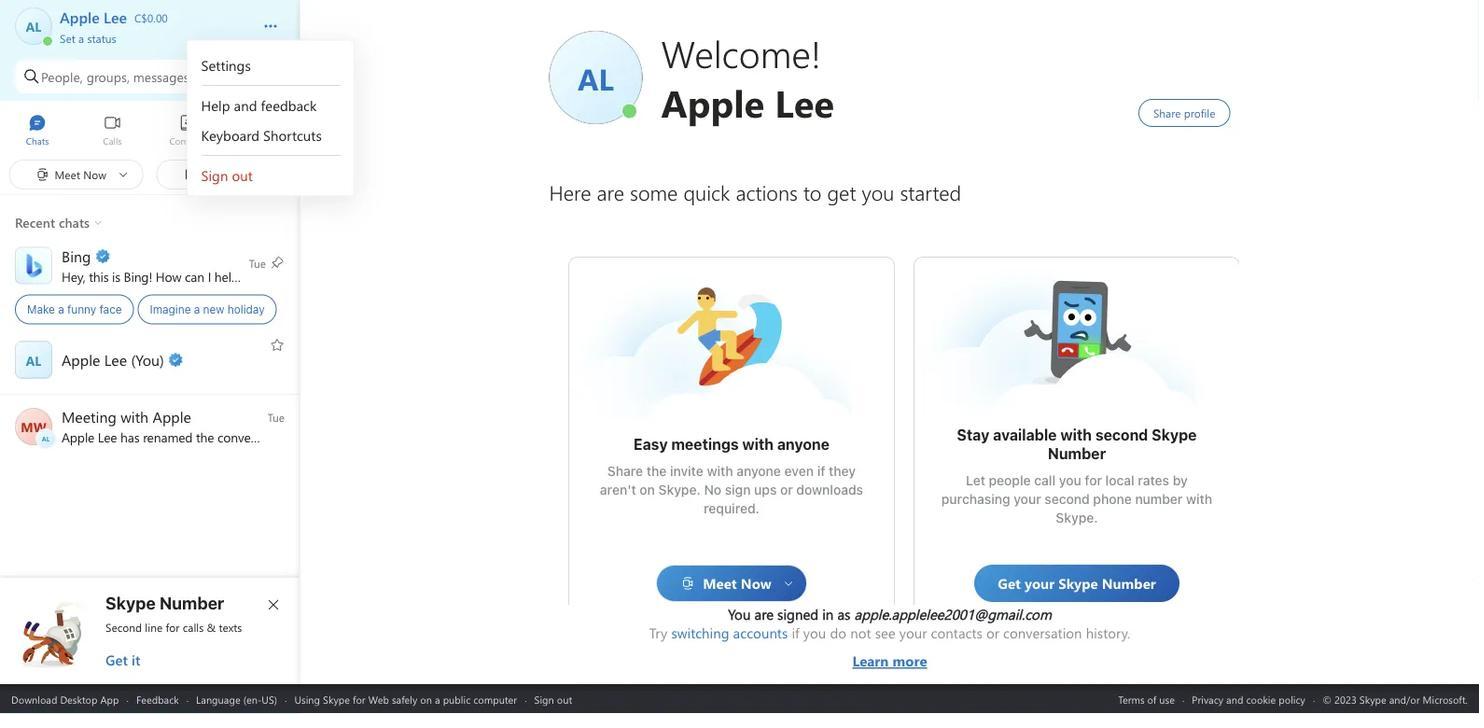 Task type: locate. For each thing, give the bounding box(es) containing it.
switching
[[672, 624, 730, 642]]

2 vertical spatial skype
[[323, 692, 350, 706]]

language
[[196, 692, 241, 706]]

second inside let people call you for local rates by purchasing your second phone number with skype.
[[1045, 492, 1090, 507]]

0 vertical spatial if
[[817, 464, 825, 479]]

stay
[[957, 426, 989, 444]]

a right make
[[58, 303, 64, 316]]

skype
[[1152, 426, 1197, 444], [105, 593, 156, 613], [323, 692, 350, 706]]

with down the by
[[1186, 492, 1212, 507]]

skype. down 'phone'
[[1056, 510, 1098, 526]]

(en-
[[243, 692, 262, 706]]

for left web
[[353, 692, 366, 706]]

with right available
[[1060, 426, 1092, 444]]

you left do
[[804, 624, 827, 642]]

for left local
[[1085, 473, 1102, 488]]

1 vertical spatial second
[[1045, 492, 1090, 507]]

privacy and cookie policy link
[[1193, 692, 1306, 706]]

if
[[817, 464, 825, 479], [792, 624, 800, 642]]

0 horizontal spatial if
[[792, 624, 800, 642]]

number up call
[[1048, 445, 1106, 463]]

share the invite with anyone even if they aren't on skype. no sign ups or downloads required.
[[600, 464, 867, 516]]

1 vertical spatial or
[[987, 624, 1000, 642]]

0 horizontal spatial you
[[242, 268, 263, 285]]

anyone inside share the invite with anyone even if they aren't on skype. no sign ups or downloads required.
[[736, 464, 781, 479]]

on down the
[[639, 482, 655, 498]]

skype inside the stay available with second skype number
[[1152, 426, 1197, 444]]

!
[[149, 268, 152, 285]]

skype up the by
[[1152, 426, 1197, 444]]

required.
[[704, 501, 759, 516]]

2 horizontal spatial for
[[1085, 473, 1102, 488]]

number up calls
[[160, 593, 224, 613]]

download desktop app link
[[11, 692, 119, 706]]

1 horizontal spatial skype
[[323, 692, 350, 706]]

a left new
[[194, 303, 200, 316]]

for for using skype for web safely on a public computer
[[353, 692, 366, 706]]

2 horizontal spatial you
[[1059, 473, 1081, 488]]

1 horizontal spatial you
[[804, 624, 827, 642]]

signed
[[778, 605, 819, 624]]

meetings
[[671, 436, 739, 453]]

a for imagine
[[194, 303, 200, 316]]

set a status
[[60, 30, 116, 45]]

stay available with second skype number
[[957, 426, 1200, 463]]

aren't
[[600, 482, 636, 498]]

computer
[[474, 692, 517, 706]]

it
[[132, 651, 140, 669]]

0 vertical spatial skype.
[[658, 482, 700, 498]]

anyone up ups
[[736, 464, 781, 479]]

1 vertical spatial anyone
[[736, 464, 781, 479]]

with inside let people call you for local rates by purchasing your second phone number with skype.
[[1186, 492, 1212, 507]]

your inside let people call you for local rates by purchasing your second phone number with skype.
[[1014, 492, 1041, 507]]

skype up second
[[105, 593, 156, 613]]

hey, this is bing ! how can i help you today?
[[62, 268, 307, 285]]

0 horizontal spatial your
[[900, 624, 928, 642]]

or right contacts
[[987, 624, 1000, 642]]

you right call
[[1059, 473, 1081, 488]]

i
[[208, 268, 211, 285]]

1 vertical spatial you
[[1059, 473, 1081, 488]]

mansurfer
[[675, 286, 742, 306]]

learn
[[853, 652, 889, 670]]

&
[[207, 620, 216, 635]]

are
[[755, 605, 774, 624]]

tab list
[[0, 105, 300, 157]]

even
[[784, 464, 814, 479]]

1 horizontal spatial if
[[817, 464, 825, 479]]

number
[[1048, 445, 1106, 463], [160, 593, 224, 613]]

0 vertical spatial you
[[242, 268, 263, 285]]

1 vertical spatial skype
[[105, 593, 156, 613]]

0 vertical spatial your
[[1014, 492, 1041, 507]]

number inside the stay available with second skype number
[[1048, 445, 1106, 463]]

2 horizontal spatial skype
[[1152, 426, 1197, 444]]

1 horizontal spatial number
[[1048, 445, 1106, 463]]

0 horizontal spatial or
[[780, 482, 793, 498]]

you
[[242, 268, 263, 285], [1059, 473, 1081, 488], [804, 624, 827, 642]]

your inside try switching accounts if you do not see your contacts or conversation history. learn more
[[900, 624, 928, 642]]

let people call you for local rates by purchasing your second phone number with skype.
[[941, 473, 1216, 526]]

messages,
[[133, 68, 192, 85]]

learn more link
[[649, 642, 1131, 670]]

if up downloads
[[817, 464, 825, 479]]

1 horizontal spatial skype.
[[1056, 510, 1098, 526]]

for inside skype number element
[[166, 620, 180, 635]]

help
[[215, 268, 239, 285]]

you are signed in as
[[728, 605, 855, 624]]

0 horizontal spatial number
[[160, 593, 224, 613]]

anyone up even at the bottom right
[[777, 436, 829, 453]]

no
[[704, 482, 721, 498]]

the
[[646, 464, 666, 479]]

call
[[1034, 473, 1056, 488]]

0 vertical spatial on
[[639, 482, 655, 498]]

if right accounts
[[792, 624, 800, 642]]

1 horizontal spatial for
[[353, 692, 366, 706]]

in
[[823, 605, 834, 624]]

ups
[[754, 482, 777, 498]]

or
[[780, 482, 793, 498], [987, 624, 1000, 642]]

0 vertical spatial for
[[1085, 473, 1102, 488]]

privacy and cookie policy
[[1193, 692, 1306, 706]]

on inside share the invite with anyone even if they aren't on skype. no sign ups or downloads required.
[[639, 482, 655, 498]]

your right "see"
[[900, 624, 928, 642]]

make
[[27, 303, 55, 316]]

and
[[1227, 692, 1244, 706]]

your down call
[[1014, 492, 1041, 507]]

for right line
[[166, 620, 180, 635]]

1 vertical spatial for
[[166, 620, 180, 635]]

groups,
[[87, 68, 130, 85]]

0 vertical spatial or
[[780, 482, 793, 498]]

conversation
[[1004, 624, 1083, 642]]

sign
[[725, 482, 751, 498]]

skype right using
[[323, 692, 350, 706]]

skype. down invite
[[658, 482, 700, 498]]

with up the no
[[707, 464, 733, 479]]

second
[[1095, 426, 1148, 444], [1045, 492, 1090, 507]]

if inside share the invite with anyone even if they aren't on skype. no sign ups or downloads required.
[[817, 464, 825, 479]]

0 vertical spatial number
[[1048, 445, 1106, 463]]

1 horizontal spatial or
[[987, 624, 1000, 642]]

us)
[[262, 692, 277, 706]]

0 vertical spatial skype
[[1152, 426, 1197, 444]]

0 vertical spatial second
[[1095, 426, 1148, 444]]

a right set
[[78, 30, 84, 45]]

sign out
[[535, 692, 572, 706]]

history.
[[1086, 624, 1131, 642]]

you inside let people call you for local rates by purchasing your second phone number with skype.
[[1059, 473, 1081, 488]]

second up local
[[1095, 426, 1148, 444]]

more
[[893, 652, 928, 670]]

second down call
[[1045, 492, 1090, 507]]

a inside set a status button
[[78, 30, 84, 45]]

imagine
[[150, 303, 191, 316]]

0 horizontal spatial skype
[[105, 593, 156, 613]]

menu
[[188, 86, 355, 155]]

with up ups
[[742, 436, 774, 453]]

2 vertical spatial for
[[353, 692, 366, 706]]

1 vertical spatial if
[[792, 624, 800, 642]]

skype. inside share the invite with anyone even if they aren't on skype. no sign ups or downloads required.
[[658, 482, 700, 498]]

do
[[830, 624, 847, 642]]

0 horizontal spatial skype.
[[658, 482, 700, 498]]

number
[[1135, 492, 1183, 507]]

1 horizontal spatial second
[[1095, 426, 1148, 444]]

on right safely
[[420, 692, 432, 706]]

get
[[105, 651, 128, 669]]

0 horizontal spatial on
[[420, 692, 432, 706]]

1 horizontal spatial your
[[1014, 492, 1041, 507]]

or right ups
[[780, 482, 793, 498]]

1 vertical spatial skype.
[[1056, 510, 1098, 526]]

using
[[295, 692, 320, 706]]

1 horizontal spatial on
[[639, 482, 655, 498]]

0 horizontal spatial second
[[1045, 492, 1090, 507]]

status
[[87, 30, 116, 45]]

with inside share the invite with anyone even if they aren't on skype. no sign ups or downloads required.
[[707, 464, 733, 479]]

make a funny face
[[27, 303, 122, 316]]

you right help
[[242, 268, 263, 285]]

you inside try switching accounts if you do not see your contacts or conversation history. learn more
[[804, 624, 827, 642]]

with
[[1060, 426, 1092, 444], [742, 436, 774, 453], [707, 464, 733, 479], [1186, 492, 1212, 507]]

of
[[1148, 692, 1157, 706]]

1 vertical spatial your
[[900, 624, 928, 642]]

see
[[875, 624, 896, 642]]

not
[[851, 624, 872, 642]]

your
[[1014, 492, 1041, 507], [900, 624, 928, 642]]

0 horizontal spatial for
[[166, 620, 180, 635]]

cookie
[[1247, 692, 1276, 706]]

2 vertical spatial you
[[804, 624, 827, 642]]

for for second line for calls & texts
[[166, 620, 180, 635]]



Task type: vqa. For each thing, say whether or not it's contained in the screenshot.
the right "ON"
yes



Task type: describe. For each thing, give the bounding box(es) containing it.
language (en-us)
[[196, 692, 277, 706]]

1 vertical spatial on
[[420, 692, 432, 706]]

for inside let people call you for local rates by purchasing your second phone number with skype.
[[1085, 473, 1102, 488]]

phone
[[1093, 492, 1132, 507]]

funny
[[67, 303, 96, 316]]

second inside the stay available with second skype number
[[1095, 426, 1148, 444]]

let
[[966, 473, 985, 488]]

out
[[557, 692, 572, 706]]

texts
[[219, 620, 242, 635]]

switching accounts link
[[672, 624, 788, 642]]

whosthis
[[1021, 276, 1079, 296]]

terms of use
[[1119, 692, 1175, 706]]

can
[[185, 268, 204, 285]]

purchasing
[[941, 492, 1010, 507]]

skype number element
[[16, 593, 285, 669]]

easy
[[633, 436, 668, 453]]

second
[[105, 620, 142, 635]]

people,
[[41, 68, 83, 85]]

second line for calls & texts
[[105, 620, 242, 635]]

they
[[829, 464, 856, 479]]

people, groups, messages, web
[[41, 68, 220, 85]]

safely
[[392, 692, 418, 706]]

today?
[[266, 268, 303, 285]]

feedback
[[136, 692, 179, 706]]

imagine a new holiday
[[150, 303, 265, 316]]

policy
[[1279, 692, 1306, 706]]

bing
[[124, 268, 149, 285]]

a for make
[[58, 303, 64, 316]]

this
[[89, 268, 109, 285]]

is
[[112, 268, 120, 285]]

terms
[[1119, 692, 1145, 706]]

desktop
[[60, 692, 98, 706]]

try switching accounts if you do not see your contacts or conversation history. learn more
[[649, 624, 1131, 670]]

sign out link
[[535, 692, 572, 706]]

holiday
[[228, 303, 265, 316]]

share
[[607, 464, 643, 479]]

downloads
[[796, 482, 863, 498]]

terms of use link
[[1119, 692, 1175, 706]]

feedback link
[[136, 692, 179, 706]]

face
[[99, 303, 122, 316]]

using skype for web safely on a public computer
[[295, 692, 517, 706]]

invite
[[670, 464, 703, 479]]

a for set
[[78, 30, 84, 45]]

accounts
[[733, 624, 788, 642]]

as
[[838, 605, 851, 624]]

you
[[728, 605, 751, 624]]

set
[[60, 30, 75, 45]]

or inside share the invite with anyone even if they aren't on skype. no sign ups or downloads required.
[[780, 482, 793, 498]]

web
[[368, 692, 389, 706]]

or inside try switching accounts if you do not see your contacts or conversation history. learn more
[[987, 624, 1000, 642]]

public
[[443, 692, 471, 706]]

download
[[11, 692, 57, 706]]

skype. inside let people call you for local rates by purchasing your second phone number with skype.
[[1056, 510, 1098, 526]]

by
[[1173, 473, 1188, 488]]

0 vertical spatial anyone
[[777, 436, 829, 453]]

how
[[156, 268, 182, 285]]

app
[[100, 692, 119, 706]]

1 vertical spatial number
[[160, 593, 224, 613]]

people
[[989, 473, 1031, 488]]

a left public
[[435, 692, 440, 706]]

with inside the stay available with second skype number
[[1060, 426, 1092, 444]]

easy meetings with anyone
[[633, 436, 829, 453]]

people, groups, messages, web button
[[15, 60, 247, 93]]

try
[[649, 624, 668, 642]]

language (en-us) link
[[196, 692, 277, 706]]

set a status button
[[60, 26, 245, 45]]

contacts
[[931, 624, 983, 642]]

if inside try switching accounts if you do not see your contacts or conversation history. learn more
[[792, 624, 800, 642]]

get it
[[105, 651, 140, 669]]

calls
[[183, 620, 204, 635]]

available
[[993, 426, 1057, 444]]

new
[[203, 303, 224, 316]]

sign
[[535, 692, 554, 706]]

privacy
[[1193, 692, 1224, 706]]

line
[[145, 620, 163, 635]]

skype number
[[105, 593, 224, 613]]



